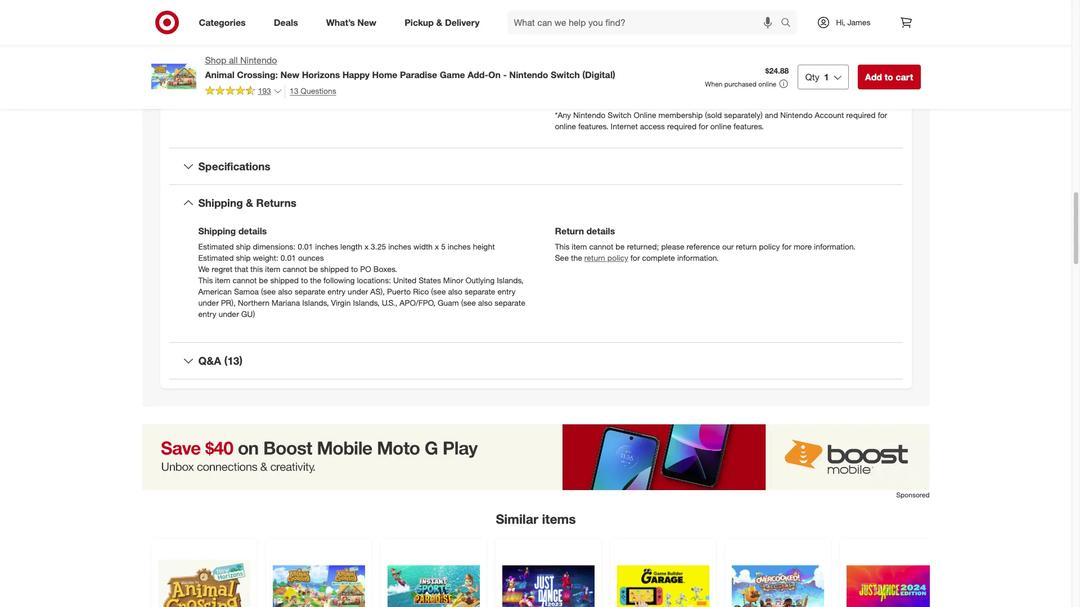 Task type: locate. For each thing, give the bounding box(es) containing it.
1 vertical spatial more
[[794, 242, 812, 251]]

your up vacation
[[748, 54, 763, 64]]

1 horizontal spatial photos
[[838, 65, 862, 75]]

show
[[799, 54, 818, 64]]

other
[[850, 54, 868, 64], [555, 77, 573, 86]]

to inside button
[[885, 71, 893, 83]]

*any nintendo switch online membership (sold separately) and nintendo account required for online features. internet access required for online features.
[[555, 110, 887, 131]]

nintendo down relaxation
[[780, 110, 813, 120]]

happy inside the take in-game photos of your designs and add them to your portfolio. show them to other characters and you may get more requests to create vacation homes! share the photos with other players using the in-game showroom* in the happy home network app and they can tour your personally-designed resort islands or go tour theirs for some relaxation and inspiration.
[[734, 77, 757, 86]]

1 vertical spatial game
[[647, 77, 667, 86]]

other down characters
[[555, 77, 573, 86]]

game up '(digital)'
[[582, 54, 602, 64]]

or
[[697, 88, 704, 98]]

online down (sold
[[710, 122, 732, 131]]

to down add
[[708, 65, 715, 75]]

returned;
[[627, 242, 659, 251]]

2 features. from the left
[[734, 122, 764, 131]]

we
[[198, 264, 209, 274]]

1 vertical spatial new
[[280, 69, 299, 80]]

create
[[718, 65, 740, 75]]

0 vertical spatial ship
[[236, 242, 251, 251]]

details for shipping
[[238, 226, 267, 237]]

2 horizontal spatial online
[[759, 80, 777, 88]]

vacation
[[742, 65, 772, 75]]

shipping down specifications
[[198, 196, 243, 209]]

0.01 up ounces
[[298, 242, 313, 251]]

1
[[824, 71, 829, 83]]

1 horizontal spatial be
[[309, 264, 318, 274]]

0 horizontal spatial x
[[365, 242, 369, 251]]

image of animal crossing: new horizons happy home paradise game add-on - nintendo switch (digital) image
[[151, 54, 196, 99]]

crossing:
[[237, 69, 278, 80]]

1 horizontal spatial with
[[865, 65, 879, 75]]

1 horizontal spatial &
[[436, 17, 442, 28]]

1 vertical spatial shipping
[[198, 226, 236, 237]]

policy right our
[[759, 242, 780, 251]]

showroom*
[[669, 77, 710, 86]]

home left paradise
[[372, 69, 397, 80]]

193
[[258, 86, 271, 96]]

0 horizontal spatial them
[[718, 54, 736, 64]]

puerto
[[387, 287, 411, 296]]

also down 'minor'
[[448, 287, 463, 296]]

0 vertical spatial new
[[357, 17, 376, 28]]

under down locations:
[[348, 287, 368, 296]]

1 horizontal spatial more
[[794, 242, 812, 251]]

1 vertical spatial tour
[[717, 88, 731, 98]]

details inside return details this item cannot be returned;  please reference our return policy for more information. see the return policy for complete information.
[[587, 226, 615, 237]]

1 vertical spatial 0.01
[[281, 253, 296, 263]]

online down $24.88 on the top of the page
[[759, 80, 777, 88]]

1 vertical spatial estimated
[[198, 253, 234, 263]]

required down inspiration.
[[846, 110, 876, 120]]

0 vertical spatial share
[[555, 32, 576, 41]]

deals link
[[264, 10, 312, 35]]

& left returns
[[246, 196, 253, 209]]

details for return
[[587, 226, 615, 237]]

0 vertical spatial 0.01
[[298, 242, 313, 251]]

0.01
[[298, 242, 313, 251], [281, 253, 296, 263]]

add
[[703, 54, 716, 64]]

0 horizontal spatial home
[[372, 69, 397, 80]]

features. down separately)
[[734, 122, 764, 131]]

inspiration.
[[840, 88, 878, 98]]

0 horizontal spatial in-
[[573, 54, 582, 64]]

horizons
[[302, 69, 340, 80]]

your
[[578, 32, 593, 41], [640, 54, 655, 64], [748, 54, 763, 64], [555, 88, 570, 98]]

just dance 2023 edition - nintendo switch (digital) image
[[502, 546, 594, 608]]

cannot up samoa at the left top
[[233, 276, 257, 285]]

in- up characters
[[573, 54, 582, 64]]

game builder garage - nintendo switch (digital) image
[[617, 546, 709, 608]]

guam
[[438, 298, 459, 308]]

in
[[712, 77, 718, 86]]

new up 13
[[280, 69, 299, 80]]

this down the we
[[198, 276, 213, 285]]

game
[[440, 69, 465, 80]]

2 horizontal spatial be
[[616, 242, 625, 251]]

1 horizontal spatial cannot
[[283, 264, 307, 274]]

photos up you
[[604, 54, 629, 64]]

&
[[436, 17, 442, 28], [246, 196, 253, 209]]

cannot inside return details this item cannot be returned;  please reference our return policy for more information. see the return policy for complete information.
[[589, 242, 614, 251]]

(see right guam
[[461, 298, 476, 308]]

james
[[848, 17, 871, 27]]

0 horizontal spatial online
[[555, 122, 576, 131]]

1 horizontal spatial switch
[[608, 110, 632, 120]]

share inside the take in-game photos of your designs and add them to your portfolio. show them to other characters and you may get more requests to create vacation homes! share the photos with other players using the in-game showroom* in the happy home network app and they can tour your personally-designed resort islands or go tour theirs for some relaxation and inspiration.
[[802, 65, 822, 75]]

to
[[738, 54, 745, 64], [841, 54, 848, 64], [708, 65, 715, 75], [885, 71, 893, 83], [351, 264, 358, 274], [301, 276, 308, 285]]

resort
[[647, 88, 668, 98]]

0 horizontal spatial this
[[198, 276, 213, 285]]

dimensions:
[[253, 242, 296, 251]]

under down pr),
[[219, 309, 239, 319]]

in- down the get on the right top
[[638, 77, 647, 86]]

0 vertical spatial required
[[846, 110, 876, 120]]

1 horizontal spatial share
[[802, 65, 822, 75]]

0 vertical spatial &
[[436, 17, 442, 28]]

united states minor outlying islands, american samoa (see also separate entry under as), puerto rico (see also separate entry under pr), northern mariana islands, virgin islands, u.s., apo/fpo, guam (see also separate entry under gu)
[[198, 276, 525, 319]]

with up can
[[865, 65, 879, 75]]

ounces
[[298, 253, 324, 263]]

1 horizontal spatial item
[[265, 264, 280, 274]]

1 shipping from the top
[[198, 196, 243, 209]]

shipping for shipping details estimated ship dimensions: 0.01 inches length x 3.25 inches width x 5 inches height estimated ship weight: 0.01 ounces we regret that this item cannot be shipped to po boxes.
[[198, 226, 236, 237]]

animal crossing: new horizons bundle - nintendo switch (digital) image
[[273, 546, 365, 608]]

the inside return details this item cannot be returned;  please reference our return policy for more information. see the return policy for complete information.
[[571, 253, 582, 263]]

for
[[755, 88, 764, 98], [878, 110, 887, 120], [699, 122, 708, 131], [782, 242, 792, 251], [631, 253, 640, 263]]

other up add
[[850, 54, 868, 64]]

0 vertical spatial return
[[736, 242, 757, 251]]

0 vertical spatial other
[[850, 54, 868, 64]]

as),
[[370, 287, 385, 296]]

new
[[357, 17, 376, 28], [280, 69, 299, 80]]

american
[[198, 287, 232, 296]]

inches right 5
[[448, 242, 471, 251]]

2 vertical spatial under
[[219, 309, 239, 319]]

0 horizontal spatial with
[[645, 32, 660, 41]]

$24.88
[[765, 66, 789, 75]]

happy inside shop all nintendo animal crossing: new horizons happy home paradise game add-on - nintendo switch (digital)
[[342, 69, 370, 80]]

1 vertical spatial in-
[[638, 77, 647, 86]]

2 details from the left
[[587, 226, 615, 237]]

online
[[759, 80, 777, 88], [555, 122, 576, 131], [710, 122, 732, 131]]

1 horizontal spatial online
[[710, 122, 732, 131]]

& inside dropdown button
[[246, 196, 253, 209]]

1 vertical spatial &
[[246, 196, 253, 209]]

0 vertical spatial this
[[555, 242, 570, 251]]

separately)
[[724, 110, 763, 120]]

1 horizontal spatial them
[[821, 54, 839, 64]]

1 vertical spatial under
[[198, 298, 219, 308]]

shipped up following
[[320, 264, 349, 274]]

1 vertical spatial other
[[555, 77, 573, 86]]

your left masterpieces
[[578, 32, 593, 41]]

this up see
[[555, 242, 570, 251]]

x left 3.25
[[365, 242, 369, 251]]

online down the *any
[[555, 122, 576, 131]]

in-
[[573, 54, 582, 64], [638, 77, 647, 86]]

please
[[661, 242, 685, 251]]

states
[[419, 276, 441, 285]]

similar
[[496, 511, 538, 527]]

be up return policy link on the top right
[[616, 242, 625, 251]]

pickup
[[405, 17, 434, 28]]

item down return
[[572, 242, 587, 251]]

item down weight:
[[265, 264, 280, 274]]

also down outlying
[[478, 298, 493, 308]]

2 shipping from the top
[[198, 226, 236, 237]]

0 horizontal spatial new
[[280, 69, 299, 80]]

inches up ounces
[[315, 242, 338, 251]]

what's new link
[[317, 10, 391, 35]]

relaxation
[[788, 88, 823, 98]]

portfolio.
[[765, 54, 796, 64]]

switch
[[551, 69, 580, 80], [608, 110, 632, 120]]

1 vertical spatial cannot
[[283, 264, 307, 274]]

your up the *any
[[555, 88, 570, 98]]

0 vertical spatial item
[[572, 242, 587, 251]]

0 vertical spatial be
[[616, 242, 625, 251]]

home up some
[[759, 77, 780, 86]]

new right what's
[[357, 17, 376, 28]]

to inside shipping details estimated ship dimensions: 0.01 inches length x 3.25 inches width x 5 inches height estimated ship weight: 0.01 ounces we regret that this item cannot be shipped to po boxes.
[[351, 264, 358, 274]]

questions
[[301, 86, 336, 96]]

entry
[[328, 287, 346, 296], [498, 287, 516, 296], [198, 309, 216, 319]]

add to cart
[[865, 71, 913, 83]]

be down ounces
[[309, 264, 318, 274]]

(see up northern
[[261, 287, 276, 296]]

them up the 1
[[821, 54, 839, 64]]

features. left the internet at top
[[578, 122, 609, 131]]

online
[[634, 110, 656, 120]]

share up take
[[555, 32, 576, 41]]

and left you
[[594, 65, 608, 75]]

see
[[555, 253, 569, 263]]

item inside shipping details estimated ship dimensions: 0.01 inches length x 3.25 inches width x 5 inches height estimated ship weight: 0.01 ounces we regret that this item cannot be shipped to po boxes.
[[265, 264, 280, 274]]

tour right go
[[717, 88, 731, 98]]

tour right can
[[878, 77, 892, 86]]

0 vertical spatial more
[[655, 65, 673, 75]]

1 horizontal spatial tour
[[878, 77, 892, 86]]

1 vertical spatial shipped
[[270, 276, 299, 285]]

0 horizontal spatial inches
[[315, 242, 338, 251]]

to left po
[[351, 264, 358, 274]]

minor
[[443, 276, 463, 285]]

and inside *any nintendo switch online membership (sold separately) and nintendo account required for online features. internet access required for online features.
[[765, 110, 778, 120]]

0 horizontal spatial more
[[655, 65, 673, 75]]

separate
[[295, 287, 325, 296], [465, 287, 495, 296], [495, 298, 525, 308]]

can
[[863, 77, 876, 86]]

1 horizontal spatial details
[[587, 226, 615, 237]]

2 horizontal spatial item
[[572, 242, 587, 251]]

0 vertical spatial with
[[645, 32, 660, 41]]

0 vertical spatial shipping
[[198, 196, 243, 209]]

0 vertical spatial information.
[[814, 242, 856, 251]]

the right see
[[571, 253, 582, 263]]

item down regret
[[215, 276, 230, 285]]

cannot up return policy link on the top right
[[589, 242, 614, 251]]

that
[[235, 264, 248, 274]]

0 horizontal spatial shipped
[[270, 276, 299, 285]]

item
[[572, 242, 587, 251], [265, 264, 280, 274], [215, 276, 230, 285]]

return right see
[[584, 253, 605, 263]]

0 horizontal spatial information.
[[677, 253, 719, 263]]

return
[[736, 242, 757, 251], [584, 253, 605, 263]]

to up create
[[738, 54, 745, 64]]

(see
[[261, 287, 276, 296], [431, 287, 446, 296], [461, 298, 476, 308]]

cannot up this item cannot be shipped to the following locations:
[[283, 264, 307, 274]]

when
[[705, 80, 723, 88]]

and down some
[[765, 110, 778, 120]]

islands, down as),
[[353, 298, 380, 308]]

0 vertical spatial photos
[[604, 54, 629, 64]]

1 horizontal spatial inches
[[388, 242, 411, 251]]

under down american
[[198, 298, 219, 308]]

happy up theirs
[[734, 77, 757, 86]]

the up designed
[[624, 77, 635, 86]]

details up return policy link on the top right
[[587, 226, 615, 237]]

shipped up mariana at the left of page
[[270, 276, 299, 285]]

1 details from the left
[[238, 226, 267, 237]]

islands, right outlying
[[497, 276, 524, 285]]

photos up they
[[838, 65, 862, 75]]

0.01 down dimensions:
[[281, 253, 296, 263]]

cannot
[[589, 242, 614, 251], [283, 264, 307, 274], [233, 276, 257, 285]]

2 vertical spatial item
[[215, 276, 230, 285]]

1 vertical spatial ship
[[236, 253, 251, 263]]

0 horizontal spatial details
[[238, 226, 267, 237]]

membership
[[659, 110, 703, 120]]

nintendo up the crossing: on the top left
[[240, 55, 277, 66]]

required
[[846, 110, 876, 120], [667, 122, 697, 131]]

1 vertical spatial policy
[[607, 253, 628, 263]]

add-
[[468, 69, 488, 80]]

0 horizontal spatial switch
[[551, 69, 580, 80]]

2 horizontal spatial cannot
[[589, 242, 614, 251]]

similar items region
[[142, 425, 945, 608]]

be down this
[[259, 276, 268, 285]]

shipping inside dropdown button
[[198, 196, 243, 209]]

1 vertical spatial item
[[265, 264, 280, 274]]

0 vertical spatial switch
[[551, 69, 580, 80]]

1 horizontal spatial x
[[435, 242, 439, 251]]

share down "show"
[[802, 65, 822, 75]]

cannot inside shipping details estimated ship dimensions: 0.01 inches length x 3.25 inches width x 5 inches height estimated ship weight: 0.01 ounces we regret that this item cannot be shipped to po boxes.
[[283, 264, 307, 274]]

nintendo down personally-
[[573, 110, 606, 120]]

when purchased online
[[705, 80, 777, 88]]

them up create
[[718, 54, 736, 64]]

0 horizontal spatial cannot
[[233, 276, 257, 285]]

tour
[[878, 77, 892, 86], [717, 88, 731, 98]]

What can we help you find? suggestions appear below search field
[[507, 10, 784, 35]]

0 horizontal spatial &
[[246, 196, 253, 209]]

1 horizontal spatial new
[[357, 17, 376, 28]]

also
[[278, 287, 292, 296], [448, 287, 463, 296], [478, 298, 493, 308]]

happy right horizons
[[342, 69, 370, 80]]

(see down states on the left top of the page
[[431, 287, 446, 296]]

of
[[631, 54, 638, 64]]

0 horizontal spatial game
[[582, 54, 602, 64]]

also up mariana at the left of page
[[278, 287, 292, 296]]

0 horizontal spatial be
[[259, 276, 268, 285]]

q&a (13) button
[[169, 343, 903, 379]]

policy down returned;
[[607, 253, 628, 263]]

2 horizontal spatial islands,
[[497, 276, 524, 285]]

all
[[229, 55, 238, 66]]

details up dimensions:
[[238, 226, 267, 237]]

3.25
[[371, 242, 386, 251]]

shipping inside shipping details estimated ship dimensions: 0.01 inches length x 3.25 inches width x 5 inches height estimated ship weight: 0.01 ounces we regret that this item cannot be shipped to po boxes.
[[198, 226, 236, 237]]

x left 5
[[435, 242, 439, 251]]

1 horizontal spatial islands,
[[353, 298, 380, 308]]

add to cart button
[[858, 65, 921, 89]]

& right pickup
[[436, 17, 442, 28]]

the down ounces
[[310, 276, 321, 285]]

instant sports paradise - nintendo switch (digital) image
[[387, 546, 480, 608]]

1 horizontal spatial information.
[[814, 242, 856, 251]]

weight:
[[253, 253, 278, 263]]

0 vertical spatial in-
[[573, 54, 582, 64]]

game up resort
[[647, 77, 667, 86]]

1 vertical spatial switch
[[608, 110, 632, 120]]

0 vertical spatial cannot
[[589, 242, 614, 251]]

to up they
[[841, 54, 848, 64]]

islands, left virgin on the left of page
[[302, 298, 329, 308]]

nintendo right - on the left top of page
[[509, 69, 548, 80]]

1 vertical spatial required
[[667, 122, 697, 131]]

and
[[687, 54, 700, 64], [594, 65, 608, 75], [830, 77, 843, 86], [825, 88, 838, 98], [765, 110, 778, 120]]

required down membership
[[667, 122, 697, 131]]

inches right 3.25
[[388, 242, 411, 251]]

1 horizontal spatial this
[[555, 242, 570, 251]]

switch up the internet at top
[[608, 110, 632, 120]]

q&a (13)
[[198, 354, 243, 367]]

shop
[[205, 55, 226, 66]]

1 vertical spatial with
[[865, 65, 879, 75]]

2 x from the left
[[435, 242, 439, 251]]

switch down take
[[551, 69, 580, 80]]

with left friends
[[645, 32, 660, 41]]

1 x from the left
[[365, 242, 369, 251]]

return right our
[[736, 242, 757, 251]]

to right add
[[885, 71, 893, 83]]

details inside shipping details estimated ship dimensions: 0.01 inches length x 3.25 inches width x 5 inches height estimated ship weight: 0.01 ounces we regret that this item cannot be shipped to po boxes.
[[238, 226, 267, 237]]

shipping up regret
[[198, 226, 236, 237]]



Task type: vqa. For each thing, say whether or not it's contained in the screenshot.
right Reloadable
no



Task type: describe. For each thing, give the bounding box(es) containing it.
apo/fpo,
[[400, 298, 435, 308]]

0 horizontal spatial tour
[[717, 88, 731, 98]]

go
[[706, 88, 715, 98]]

1 vertical spatial photos
[[838, 65, 862, 75]]

samoa
[[234, 287, 259, 296]]

new inside shop all nintendo animal crossing: new horizons happy home paradise game add-on - nintendo switch (digital)
[[280, 69, 299, 80]]

categories
[[199, 17, 246, 28]]

they
[[845, 77, 860, 86]]

united
[[393, 276, 417, 285]]

13
[[290, 86, 298, 96]]

1 ship from the top
[[236, 242, 251, 251]]

0 horizontal spatial other
[[555, 77, 573, 86]]

0 horizontal spatial share
[[555, 32, 576, 41]]

(13)
[[224, 354, 243, 367]]

what's
[[326, 17, 355, 28]]

to down ounces
[[301, 276, 308, 285]]

qty
[[805, 71, 820, 83]]

our
[[722, 242, 734, 251]]

pickup & delivery
[[405, 17, 480, 28]]

be inside return details this item cannot be returned;  please reference our return policy for more information. see the return policy for complete information.
[[616, 242, 625, 251]]

get
[[642, 65, 653, 75]]

for inside the take in-game photos of your designs and add them to your portfolio. show them to other characters and you may get more requests to create vacation homes! share the photos with other players using the in-game showroom* in the happy home network app and they can tour your personally-designed resort islands or go tour theirs for some relaxation and inspiration.
[[755, 88, 764, 98]]

0 vertical spatial policy
[[759, 242, 780, 251]]

virgin
[[331, 298, 351, 308]]

u.s.,
[[382, 298, 397, 308]]

2 ship from the top
[[236, 253, 251, 263]]

1 horizontal spatial in-
[[638, 77, 647, 86]]

deals
[[274, 17, 298, 28]]

pickup & delivery link
[[395, 10, 494, 35]]

2 them from the left
[[821, 54, 839, 64]]

search
[[776, 18, 803, 29]]

regret
[[212, 264, 232, 274]]

and up requests
[[687, 54, 700, 64]]

and down the app
[[825, 88, 838, 98]]

2 horizontal spatial also
[[478, 298, 493, 308]]

designed
[[612, 88, 645, 98]]

1 horizontal spatial 0.01
[[298, 242, 313, 251]]

0 vertical spatial tour
[[878, 77, 892, 86]]

return
[[555, 226, 584, 237]]

shipped inside shipping details estimated ship dimensions: 0.01 inches length x 3.25 inches width x 5 inches height estimated ship weight: 0.01 ounces we regret that this item cannot be shipped to po boxes.
[[320, 264, 349, 274]]

following
[[324, 276, 355, 285]]

advertisement region
[[142, 425, 930, 490]]

2 vertical spatial cannot
[[233, 276, 257, 285]]

some
[[767, 88, 786, 98]]

& for shipping
[[246, 196, 253, 209]]

(digital)
[[582, 69, 615, 80]]

1 them from the left
[[718, 54, 736, 64]]

0 vertical spatial under
[[348, 287, 368, 296]]

0 horizontal spatial also
[[278, 287, 292, 296]]

players
[[576, 77, 601, 86]]

193 link
[[205, 85, 282, 99]]

boxes.
[[374, 264, 397, 274]]

home inside shop all nintendo animal crossing: new horizons happy home paradise game add-on - nintendo switch (digital)
[[372, 69, 397, 80]]

more inside return details this item cannot be returned;  please reference our return policy for more information. see the return policy for complete information.
[[794, 242, 812, 251]]

1 horizontal spatial (see
[[431, 287, 446, 296]]

delivery
[[445, 17, 480, 28]]

*any
[[555, 110, 571, 120]]

home inside the take in-game photos of your designs and add them to your portfolio. show them to other characters and you may get more requests to create vacation homes! share the photos with other players using the in-game showroom* in the happy home network app and they can tour your personally-designed resort islands or go tour theirs for some relaxation and inspiration.
[[759, 77, 780, 86]]

2 estimated from the top
[[198, 253, 234, 263]]

share your masterpieces with friends
[[555, 32, 686, 41]]

paradise
[[400, 69, 437, 80]]

0 horizontal spatial (see
[[261, 287, 276, 296]]

switch inside *any nintendo switch online membership (sold separately) and nintendo account required for online features. internet access required for online features.
[[608, 110, 632, 120]]

theirs
[[733, 88, 753, 98]]

return details this item cannot be returned;  please reference our return policy for more information. see the return policy for complete information.
[[555, 226, 856, 263]]

& for pickup
[[436, 17, 442, 28]]

2 inches from the left
[[388, 242, 411, 251]]

1 horizontal spatial entry
[[328, 287, 346, 296]]

gu)
[[241, 309, 255, 319]]

0 horizontal spatial islands,
[[302, 298, 329, 308]]

using
[[603, 77, 622, 86]]

height
[[473, 242, 495, 251]]

shipping & returns
[[198, 196, 296, 209]]

similar items
[[496, 511, 576, 527]]

overcooked! all you can eat - nintendo switch (digital) image
[[732, 546, 824, 608]]

take
[[555, 54, 571, 64]]

take in-game photos of your designs and add them to your portfolio. show them to other characters and you may get more requests to create vacation homes! share the photos with other players using the in-game showroom* in the happy home network app and they can tour your personally-designed resort islands or go tour theirs for some relaxation and inspiration.
[[555, 54, 892, 98]]

your up the get on the right top
[[640, 54, 655, 64]]

homes!
[[774, 65, 800, 75]]

qty 1
[[805, 71, 829, 83]]

outlying
[[466, 276, 495, 285]]

1 horizontal spatial required
[[846, 110, 876, 120]]

hi, james
[[836, 17, 871, 27]]

just dance 2024 edition - nintendo switch (digital) image
[[846, 546, 939, 608]]

1 horizontal spatial also
[[448, 287, 463, 296]]

and right the 1
[[830, 77, 843, 86]]

switch inside shop all nintendo animal crossing: new horizons happy home paradise game add-on - nintendo switch (digital)
[[551, 69, 580, 80]]

account
[[815, 110, 844, 120]]

new inside what's new link
[[357, 17, 376, 28]]

1 estimated from the top
[[198, 242, 234, 251]]

1 horizontal spatial return
[[736, 242, 757, 251]]

shipping for shipping & returns
[[198, 196, 243, 209]]

reference
[[687, 242, 720, 251]]

more inside the take in-game photos of your designs and add them to your portfolio. show them to other characters and you may get more requests to create vacation homes! share the photos with other players using the in-game showroom* in the happy home network app and they can tour your personally-designed resort islands or go tour theirs for some relaxation and inspiration.
[[655, 65, 673, 75]]

item inside return details this item cannot be returned;  please reference our return policy for more information. see the return policy for complete information.
[[572, 242, 587, 251]]

0 horizontal spatial 0.01
[[281, 253, 296, 263]]

network
[[782, 77, 812, 86]]

add
[[865, 71, 882, 83]]

characters
[[555, 65, 592, 75]]

app
[[814, 77, 828, 86]]

1 features. from the left
[[578, 122, 609, 131]]

width
[[413, 242, 433, 251]]

the up the app
[[825, 65, 836, 75]]

categories link
[[189, 10, 260, 35]]

0 horizontal spatial entry
[[198, 309, 216, 319]]

2 horizontal spatial entry
[[498, 287, 516, 296]]

0 horizontal spatial required
[[667, 122, 697, 131]]

pr),
[[221, 298, 236, 308]]

3 inches from the left
[[448, 242, 471, 251]]

hi,
[[836, 17, 845, 27]]

1 horizontal spatial other
[[850, 54, 868, 64]]

what's new
[[326, 17, 376, 28]]

requests
[[676, 65, 706, 75]]

specifications
[[198, 160, 270, 173]]

masterpieces
[[595, 32, 643, 41]]

cart
[[896, 71, 913, 83]]

animal crossing: new horizons - nintendo switch (digital) image
[[158, 546, 250, 608]]

13 questions
[[290, 86, 336, 96]]

designs
[[657, 54, 685, 64]]

specifications button
[[169, 149, 903, 185]]

islands
[[670, 88, 694, 98]]

shop all nintendo animal crossing: new horizons happy home paradise game add-on - nintendo switch (digital)
[[205, 55, 615, 80]]

returns
[[256, 196, 296, 209]]

this inside return details this item cannot be returned;  please reference our return policy for more information. see the return policy for complete information.
[[555, 242, 570, 251]]

0 horizontal spatial return
[[584, 253, 605, 263]]

1 vertical spatial information.
[[677, 253, 719, 263]]

0 horizontal spatial policy
[[607, 253, 628, 263]]

1 inches from the left
[[315, 242, 338, 251]]

with inside the take in-game photos of your designs and add them to your portfolio. show them to other characters and you may get more requests to create vacation homes! share the photos with other players using the in-game showroom* in the happy home network app and they can tour your personally-designed resort islands or go tour theirs for some relaxation and inspiration.
[[865, 65, 879, 75]]

q&a
[[198, 354, 221, 367]]

on
[[488, 69, 501, 80]]

the right in
[[720, 77, 732, 86]]

1 vertical spatial this
[[198, 276, 213, 285]]

2 horizontal spatial (see
[[461, 298, 476, 308]]

sponsored
[[896, 491, 930, 499]]

this
[[250, 264, 263, 274]]

locations:
[[357, 276, 391, 285]]

be inside shipping details estimated ship dimensions: 0.01 inches length x 3.25 inches width x 5 inches height estimated ship weight: 0.01 ounces we regret that this item cannot be shipped to po boxes.
[[309, 264, 318, 274]]

items
[[542, 511, 576, 527]]

0 vertical spatial game
[[582, 54, 602, 64]]

return policy link
[[584, 253, 628, 263]]



